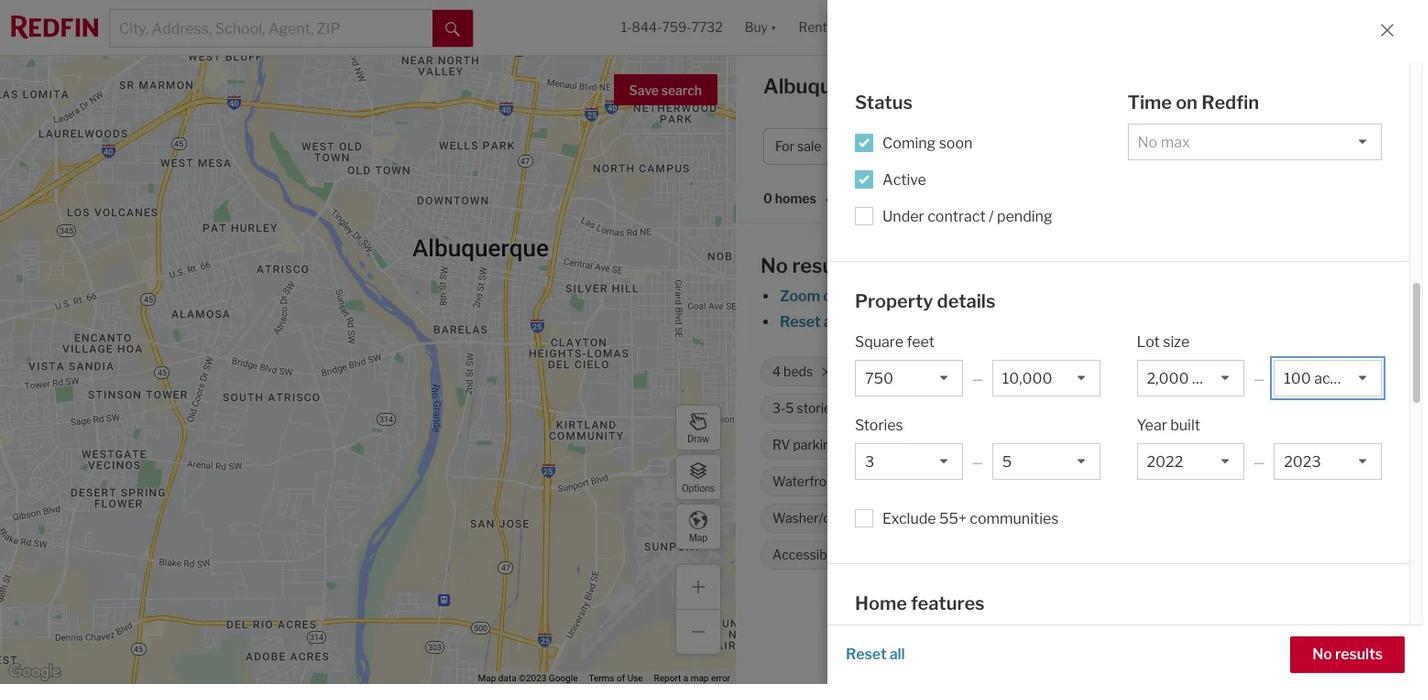 Task type: locate. For each thing, give the bounding box(es) containing it.
recommended
[[872, 191, 965, 207]]

0 vertical spatial on
[[1176, 92, 1198, 114]]

on right time
[[1176, 92, 1198, 114]]

0 horizontal spatial all
[[824, 314, 839, 331]]

1 vertical spatial redfin
[[953, 611, 998, 629]]

•
[[826, 192, 830, 208]]

remove 2,000 sq. ft.-100 acres lot image
[[1288, 367, 1299, 378]]

no inside button
[[1313, 646, 1333, 664]]

all
[[824, 314, 839, 331], [890, 646, 905, 664]]

rv
[[773, 438, 791, 453]]

1 horizontal spatial 4+
[[1118, 139, 1134, 154]]

— for year built
[[1254, 455, 1266, 470]]

map for map
[[689, 532, 708, 543]]

0 vertical spatial map
[[689, 532, 708, 543]]

for sale
[[776, 139, 822, 154]]

0 vertical spatial no results
[[761, 254, 859, 278]]

1 horizontal spatial no
[[1313, 646, 1333, 664]]

4 for 4 beds
[[773, 364, 781, 380]]

— left 10,000
[[972, 371, 984, 387]]

home left "type"
[[961, 139, 998, 154]]

no results
[[761, 254, 859, 278], [1313, 646, 1383, 664]]

5
[[786, 401, 794, 417]]

all down out
[[824, 314, 839, 331]]

fixer-uppers
[[1038, 401, 1114, 417]]

house
[[993, 511, 1029, 527]]

contract
[[928, 208, 986, 225]]

1 horizontal spatial map
[[689, 532, 708, 543]]

/ left pending at the top of the page
[[989, 208, 994, 225]]

1 horizontal spatial redfin
[[1202, 92, 1260, 114]]

1 horizontal spatial results
[[1336, 646, 1383, 664]]

0 vertical spatial all
[[824, 314, 839, 331]]

accessible
[[773, 548, 838, 563]]

accessible home
[[773, 548, 875, 563]]

property details
[[855, 290, 996, 312]]

basement
[[889, 474, 951, 490]]

all up any radio
[[890, 646, 905, 664]]

0 vertical spatial parking
[[793, 438, 839, 453]]

home inside home type button
[[961, 139, 998, 154]]

4 beds
[[773, 364, 813, 380]]

1 vertical spatial spots
[[908, 637, 946, 654]]

reset down zoom
[[780, 314, 821, 331]]

0 horizontal spatial redfin
[[953, 611, 998, 629]]

square feet
[[855, 334, 935, 351]]

/ inside button
[[1111, 139, 1116, 154]]

parking
[[793, 438, 839, 453], [943, 548, 988, 563]]

0 horizontal spatial sq.
[[1039, 364, 1056, 380]]

map region
[[0, 0, 924, 685]]

1 horizontal spatial all
[[890, 646, 905, 664]]

remove pets allowed image
[[1195, 477, 1206, 488]]

1 vertical spatial no
[[1313, 646, 1333, 664]]

©2023
[[519, 674, 547, 684]]

reset all button
[[846, 637, 905, 674]]

1 horizontal spatial no results
[[1313, 646, 1383, 664]]

— for lot size
[[1254, 371, 1266, 387]]

terms of use link
[[589, 674, 643, 684]]

1 vertical spatial parking
[[943, 548, 988, 563]]

parking right rv
[[793, 438, 839, 453]]

price button
[[864, 128, 942, 165]]

4+
[[1118, 139, 1134, 154], [862, 364, 877, 380]]

remove guest house image
[[1038, 513, 1049, 524]]

4 left bd
[[1081, 139, 1090, 154]]

option group
[[863, 672, 1094, 685]]

0 vertical spatial 4
[[1081, 139, 1090, 154]]

0 horizontal spatial reset
[[780, 314, 821, 331]]

4
[[1081, 139, 1090, 154], [773, 364, 781, 380]]

on left main
[[1245, 438, 1260, 453]]

0 horizontal spatial 4+
[[862, 364, 877, 380]]

0 homes • sort : recommended
[[764, 191, 965, 208]]

0 horizontal spatial results
[[793, 254, 859, 278]]

750-
[[963, 364, 992, 380]]

4 left beds
[[773, 364, 781, 380]]

0 horizontal spatial map
[[478, 674, 496, 684]]

0 horizontal spatial no results
[[761, 254, 859, 278]]

0 vertical spatial redfin
[[1202, 92, 1260, 114]]

1 horizontal spatial on
[[1245, 438, 1260, 453]]

0 vertical spatial spots
[[990, 548, 1024, 563]]

1 horizontal spatial /
[[1111, 139, 1116, 154]]

map inside 'map' button
[[689, 532, 708, 543]]

remove 750-10,000 sq. ft. image
[[1082, 367, 1093, 378]]

/ for pending
[[989, 208, 994, 225]]

have
[[1000, 474, 1030, 490]]

1 vertical spatial results
[[1336, 646, 1383, 664]]

55+
[[940, 511, 967, 528]]

sq. left ft.-
[[1162, 364, 1179, 380]]

no results inside button
[[1313, 646, 1383, 664]]

0 horizontal spatial parking
[[793, 438, 839, 453]]

hookup
[[858, 511, 903, 527]]

3-
[[773, 401, 786, 417]]

rv parking
[[773, 438, 839, 453]]

under
[[883, 208, 925, 225]]

fixer-
[[1038, 401, 1072, 417]]

sq. left ft.
[[1039, 364, 1056, 380]]

0 vertical spatial reset
[[780, 314, 821, 331]]

0 vertical spatial no
[[761, 254, 788, 278]]

reset
[[780, 314, 821, 331], [846, 646, 887, 664]]

0 vertical spatial 4+
[[1118, 139, 1134, 154]]

home for home type
[[961, 139, 998, 154]]

1 horizontal spatial home
[[961, 139, 998, 154]]

1 vertical spatial all
[[890, 646, 905, 664]]

features
[[911, 593, 985, 615]]

1 horizontal spatial 4
[[1081, 139, 1090, 154]]

size
[[1164, 334, 1190, 351]]

1 vertical spatial no results
[[1313, 646, 1383, 664]]

4+ inside button
[[1118, 139, 1134, 154]]

0 vertical spatial home
[[961, 139, 998, 154]]

1 vertical spatial on
[[1245, 438, 1260, 453]]

spots down house
[[990, 548, 1024, 563]]

reset up any radio
[[846, 646, 887, 664]]

0 horizontal spatial /
[[989, 208, 994, 225]]

market insights
[[1194, 80, 1304, 97]]

details
[[938, 290, 996, 312]]

google
[[549, 674, 578, 684]]

/ right bd
[[1111, 139, 1116, 154]]

0 vertical spatial /
[[1111, 139, 1116, 154]]

home type button
[[949, 128, 1062, 165]]

remove have view image
[[1069, 477, 1080, 488]]

/ for 4+
[[1111, 139, 1116, 154]]

communities
[[970, 511, 1059, 528]]

4 bd / 4+ ba
[[1081, 139, 1152, 154]]

1 vertical spatial reset
[[846, 646, 887, 664]]

reset all
[[846, 646, 905, 664]]

— left remove 2,000 sq. ft.-100 acres lot icon
[[1254, 371, 1266, 387]]

save
[[629, 83, 659, 98]]

750-10,000 sq. ft.
[[963, 364, 1071, 380]]

guest house
[[954, 511, 1029, 527]]

4 inside button
[[1081, 139, 1090, 154]]

4+ radio
[[1020, 672, 1058, 685]]

albuquerque
[[1119, 611, 1207, 629]]

active
[[883, 171, 927, 188]]

map left data
[[478, 674, 496, 684]]

1 horizontal spatial reset
[[846, 646, 887, 664]]

spots up 1+ radio
[[908, 637, 946, 654]]

1 vertical spatial /
[[989, 208, 994, 225]]

map
[[689, 532, 708, 543], [478, 674, 496, 684]]

1 vertical spatial map
[[478, 674, 496, 684]]

filters
[[842, 314, 883, 331]]

remove 4 bd / 4+ ba image
[[1161, 141, 1172, 152]]

— down conditioning in the right of the page
[[972, 455, 984, 470]]

0 horizontal spatial 4
[[773, 364, 781, 380]]

home type
[[961, 139, 1027, 154]]

home up garage
[[855, 593, 907, 615]]

parking right 5+
[[943, 548, 988, 563]]

bd
[[1093, 139, 1108, 154]]

air conditioning
[[888, 438, 983, 453]]

list box
[[1128, 123, 1383, 160], [855, 360, 963, 397], [993, 360, 1101, 397], [1137, 360, 1245, 397], [1275, 360, 1383, 397], [855, 444, 963, 480], [993, 444, 1101, 480], [1137, 444, 1245, 480], [1275, 444, 1383, 480], [1137, 663, 1383, 685]]

new mexico
[[1016, 611, 1100, 629]]

for sale button
[[764, 128, 857, 165]]

0 horizontal spatial home
[[855, 593, 907, 615]]

1 vertical spatial home
[[855, 593, 907, 615]]

1 vertical spatial 4
[[773, 364, 781, 380]]

map down 'options'
[[689, 532, 708, 543]]

4+ left ba
[[1118, 139, 1134, 154]]

soon
[[939, 134, 973, 152]]

0 horizontal spatial spots
[[908, 637, 946, 654]]

save search
[[629, 83, 702, 98]]

4+ left baths
[[862, 364, 877, 380]]

status
[[855, 92, 913, 114]]

for
[[1007, 74, 1035, 98]]

for
[[776, 139, 795, 154]]

market insights link
[[1194, 60, 1304, 100]]

save search button
[[614, 74, 718, 105]]

1 sq. from the left
[[1039, 364, 1056, 380]]

— for stories
[[972, 455, 984, 470]]

5+
[[924, 548, 940, 563]]

price
[[876, 139, 907, 154]]

sale
[[798, 139, 822, 154]]

1 horizontal spatial sq.
[[1162, 364, 1179, 380]]

1 horizontal spatial parking
[[943, 548, 988, 563]]

zoom
[[780, 288, 821, 305]]

1 vertical spatial 4+
[[862, 364, 877, 380]]

options
[[682, 483, 715, 494]]

— down main
[[1254, 455, 1266, 470]]

pending
[[997, 208, 1053, 225]]

results
[[793, 254, 859, 278], [1336, 646, 1383, 664]]



Task type: describe. For each thing, give the bounding box(es) containing it.
all inside button
[[890, 646, 905, 664]]

map
[[691, 674, 709, 684]]

built
[[1171, 417, 1201, 435]]

parking for rv
[[793, 438, 839, 453]]

data
[[499, 674, 517, 684]]

100
[[1199, 364, 1223, 380]]

map for map data ©2023 google
[[478, 674, 496, 684]]

insights
[[1248, 80, 1304, 97]]

washer/dryer
[[773, 511, 855, 527]]

1+ radio
[[907, 672, 945, 685]]

:
[[866, 191, 869, 207]]

remove waterfront image
[[849, 477, 860, 488]]

terms of use
[[589, 674, 643, 684]]

year
[[1137, 417, 1168, 435]]

conditioning
[[908, 438, 983, 453]]

primary bedroom on main
[[1137, 438, 1292, 453]]

sort
[[839, 191, 866, 207]]

type
[[1000, 139, 1027, 154]]

remove air conditioning image
[[993, 440, 1004, 451]]

1-
[[621, 20, 632, 35]]

time on redfin
[[1128, 92, 1260, 114]]

acres
[[1226, 364, 1258, 380]]

primary
[[1137, 438, 1184, 453]]

4+ baths
[[862, 364, 914, 380]]

allowed
[[1140, 474, 1186, 490]]

zoom out button
[[779, 288, 848, 305]]

feet
[[907, 334, 935, 351]]

of
[[617, 674, 625, 684]]

5+ parking spots
[[924, 548, 1024, 563]]

lot size
[[1137, 334, 1190, 351]]

main
[[1262, 438, 1292, 453]]

new mexico link
[[1016, 611, 1100, 629]]

terms
[[589, 674, 615, 684]]

garage spots
[[855, 637, 946, 654]]

home for home features
[[855, 593, 907, 615]]

remove washer/dryer hookup image
[[914, 513, 925, 524]]

options button
[[676, 455, 722, 501]]

homes
[[775, 191, 817, 207]]

759-
[[662, 20, 692, 35]]

report a map error link
[[654, 674, 731, 684]]

homes
[[935, 74, 1003, 98]]

remove fireplace image
[[1097, 440, 1108, 451]]

City, Address, School, Agent, ZIP search field
[[110, 10, 433, 47]]

3-5 stories
[[773, 401, 838, 417]]

year built
[[1137, 417, 1201, 435]]

uppers
[[1072, 401, 1114, 417]]

0 horizontal spatial on
[[1176, 92, 1198, 114]]

google image
[[5, 661, 65, 685]]

5+ radio
[[1057, 672, 1094, 685]]

10,000
[[992, 364, 1036, 380]]

stories
[[797, 401, 838, 417]]

lot
[[1261, 364, 1277, 380]]

remove primary bedroom on main image
[[1302, 440, 1313, 451]]

results inside button
[[1336, 646, 1383, 664]]

— for square feet
[[972, 371, 984, 387]]

remove rv parking image
[[848, 440, 859, 451]]

parking for 5+
[[943, 548, 988, 563]]

remove basement image
[[959, 477, 970, 488]]

waterfront
[[773, 474, 840, 490]]

map data ©2023 google
[[478, 674, 578, 684]]

844-
[[632, 20, 662, 35]]

bedroom
[[1187, 438, 1242, 453]]

new
[[1016, 611, 1047, 629]]

remove 4 beds image
[[821, 367, 832, 378]]

ft.-
[[1182, 364, 1199, 380]]

3+ radio
[[982, 672, 1020, 685]]

0 horizontal spatial no
[[761, 254, 788, 278]]

all inside "zoom out reset all filters"
[[824, 314, 839, 331]]

no results button
[[1291, 637, 1405, 674]]

guest
[[954, 511, 990, 527]]

4 for 4 bd / 4+ ba
[[1081, 139, 1090, 154]]

market
[[1194, 80, 1245, 97]]

2 sq. from the left
[[1162, 364, 1179, 380]]

coming
[[883, 134, 936, 152]]

reset inside "zoom out reset all filters"
[[780, 314, 821, 331]]

pets
[[1110, 474, 1137, 490]]

zoom out reset all filters
[[780, 288, 883, 331]]

1 horizontal spatial spots
[[990, 548, 1024, 563]]

a
[[684, 674, 689, 684]]

1-844-759-7732
[[621, 20, 723, 35]]

garage
[[855, 637, 905, 654]]

report
[[654, 674, 681, 684]]

sale
[[1040, 74, 1081, 98]]

Any radio
[[863, 672, 907, 685]]

ba
[[1137, 139, 1152, 154]]

time
[[1128, 92, 1173, 114]]

fireplace
[[1033, 438, 1088, 453]]

2,000
[[1122, 364, 1159, 380]]

submit search image
[[445, 22, 460, 36]]

0
[[764, 191, 773, 207]]

search
[[662, 83, 702, 98]]

ft.
[[1059, 364, 1071, 380]]

draw button
[[676, 405, 722, 451]]

nm
[[897, 74, 931, 98]]

0 vertical spatial results
[[793, 254, 859, 278]]

4 bd / 4+ ba button
[[1069, 128, 1186, 165]]

reset inside reset all button
[[846, 646, 887, 664]]

square
[[855, 334, 904, 351]]

albuquerque,
[[764, 74, 893, 98]]

exclude
[[883, 511, 937, 528]]

2+ radio
[[945, 672, 982, 685]]

remove community pool image
[[1271, 403, 1282, 414]]

lot
[[1137, 334, 1160, 351]]

error
[[711, 674, 731, 684]]

albuquerque, nm homes for sale
[[764, 74, 1081, 98]]



Task type: vqa. For each thing, say whether or not it's contained in the screenshot.
one
no



